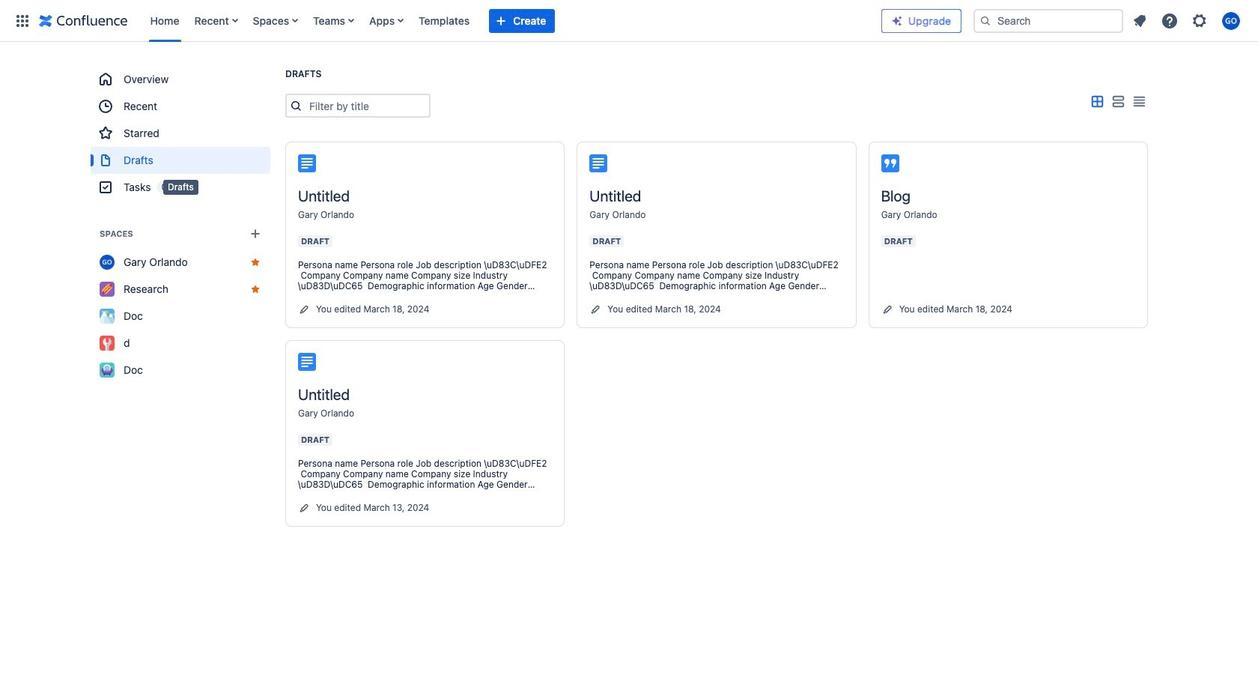 Task type: vqa. For each thing, say whether or not it's contained in the screenshot.
Blog icon
yes



Task type: describe. For each thing, give the bounding box(es) containing it.
blog image
[[882, 154, 900, 172]]

your profile and preferences image
[[1223, 12, 1241, 30]]

appswitcher icon image
[[13, 12, 31, 30]]

help icon image
[[1161, 12, 1179, 30]]

list for appswitcher icon
[[143, 0, 882, 42]]

0 vertical spatial page image
[[590, 154, 608, 172]]

notification icon image
[[1131, 12, 1149, 30]]

Search field
[[974, 9, 1124, 33]]

1 vertical spatial page image
[[298, 353, 316, 371]]

cards image
[[1089, 93, 1107, 111]]

list image
[[1110, 93, 1128, 111]]

unstar this space image
[[250, 256, 261, 268]]



Task type: locate. For each thing, give the bounding box(es) containing it.
premium image
[[892, 15, 904, 27]]

confluence image
[[39, 12, 128, 30], [39, 12, 128, 30]]

list
[[143, 0, 882, 42], [1127, 7, 1250, 34]]

list for premium icon
[[1127, 7, 1250, 34]]

banner
[[0, 0, 1259, 42]]

group
[[91, 66, 270, 201]]

search image
[[980, 15, 992, 27]]

settings icon image
[[1191, 12, 1209, 30]]

Filter by title field
[[305, 95, 429, 116]]

global element
[[9, 0, 882, 42]]

1 horizontal spatial page image
[[590, 154, 608, 172]]

create a space image
[[247, 225, 264, 243]]

1 horizontal spatial list
[[1127, 7, 1250, 34]]

0 horizontal spatial page image
[[298, 353, 316, 371]]

unstar this space image
[[250, 283, 261, 295]]

page image
[[590, 154, 608, 172], [298, 353, 316, 371]]

page image
[[298, 154, 316, 172]]

None search field
[[974, 9, 1124, 33]]

compact list image
[[1131, 93, 1149, 111]]

0 horizontal spatial list
[[143, 0, 882, 42]]



